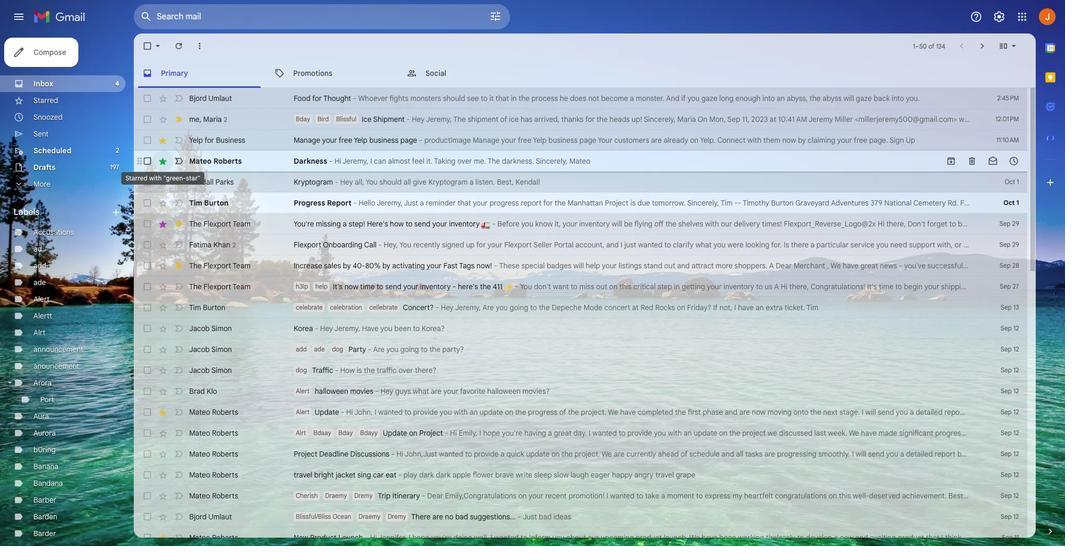 Task type: vqa. For each thing, say whether or not it's contained in the screenshot.


Task type: describe. For each thing, give the bounding box(es) containing it.
bjord for sep 12
[[189, 512, 207, 521]]

barden link
[[33, 512, 57, 521]]

add inside row
[[296, 345, 307, 353]]

0 horizontal spatial at
[[633, 303, 639, 312]]

0 vertical spatial out
[[665, 261, 676, 270]]

you down alert halloween movies - hey guys what are your favorite halloween movies?
[[440, 407, 452, 417]]

food
[[294, 94, 311, 103]]

to left us
[[757, 282, 764, 291]]

them
[[764, 135, 781, 145]]

0 horizontal spatial help
[[316, 282, 328, 290]]

roberts for 6th row from the bottom
[[212, 428, 238, 438]]

celebrate
[[296, 303, 323, 311]]

1 horizontal spatial ,
[[828, 261, 830, 270]]

alert link
[[33, 294, 50, 304]]

13 row from the top
[[134, 339, 1028, 360]]

monsters
[[411, 94, 441, 103]]

refresh image
[[174, 41, 184, 51]]

starred link
[[33, 96, 58, 105]]

there?
[[415, 366, 437, 375]]

an down 'first'
[[684, 428, 693, 438]]

for right food
[[312, 94, 322, 103]]

1 page from the left
[[401, 135, 418, 145]]

1 kendall from the left
[[189, 177, 214, 187]]

sep for 22th row from the top of the page
[[1003, 534, 1014, 541]]

tim burton for sep
[[189, 303, 226, 312]]

0 vertical spatial in
[[511, 94, 517, 103]]

whoever
[[358, 94, 388, 103]]

11 row from the top
[[134, 297, 1028, 318]]

to left meet on the bottom of the page
[[1023, 428, 1030, 438]]

hope for emily,
[[484, 428, 501, 438]]

0 horizontal spatial dear
[[428, 491, 444, 501]]

account,
[[576, 240, 605, 249]]

team for increase sales by 40-80% by activating your fast tags now!
[[233, 261, 251, 270]]

hey left guys
[[381, 387, 394, 396]]

0 horizontal spatial should
[[380, 177, 402, 187]]

0 vertical spatial what
[[696, 240, 712, 249]]

1 horizontal spatial maria
[[678, 115, 697, 124]]

mateo for seventh row from the bottom
[[189, 407, 210, 417]]

ade inside row
[[314, 345, 325, 353]]

sep 29 for hey, you recently signed up for your flexport seller portal account, and i just wanted to clarify what you were looking for. is there a particular service you need support with, or were you just
[[1000, 241, 1020, 248]]

the flexport team for increase
[[189, 261, 251, 270]]

provide for on
[[474, 449, 499, 459]]

0 horizontal spatial project
[[294, 449, 318, 459]]

i right emily,
[[480, 428, 482, 438]]

0 vertical spatial detailed
[[916, 407, 943, 417]]

28
[[1013, 262, 1020, 269]]

🚛 image
[[482, 220, 491, 229]]

to right how
[[406, 219, 413, 229]]

discussions
[[351, 449, 390, 459]]

2 inside fatima khan 2
[[233, 241, 236, 249]]

2 horizontal spatial sincerely,
[[688, 198, 720, 208]]

1 vertical spatial hey,
[[384, 240, 398, 249]]

row containing me
[[134, 109, 1065, 130]]

we
[[768, 428, 778, 438]]

1 manage from the left
[[294, 135, 321, 145]]

11
[[1015, 534, 1020, 541]]

2023
[[752, 115, 768, 124]]

with right shelves
[[706, 219, 720, 229]]

sep for 12th row
[[1002, 324, 1013, 332]]

an left extra
[[756, 303, 764, 312]]

12 for how is the traffic over there?
[[1014, 366, 1020, 374]]

john,just
[[405, 449, 437, 459]]

1 vertical spatial begin
[[905, 282, 923, 291]]

29 for before you know it, your inventory will be flying off the shelves with our delivery times! flexport_reverse_logo@2x hi there, don't forget to begin your shipping plan so that 
[[1013, 220, 1020, 228]]

support image
[[971, 10, 983, 23]]

20 row from the top
[[134, 485, 1028, 506]]

2 product from the left
[[899, 533, 925, 542]]

favorite
[[460, 387, 486, 396]]

sep for 13th row from the top
[[1002, 345, 1013, 353]]

mateo roberts for seventh row from the bottom
[[189, 407, 238, 417]]

main content containing primary
[[134, 33, 1066, 546]]

flying
[[635, 219, 653, 229]]

your down activating
[[404, 282, 418, 291]]

you up 13
[[1013, 282, 1025, 291]]

dog for dog
[[332, 345, 343, 353]]

and right account,
[[607, 240, 619, 249]]

1 vertical spatial detailed
[[907, 449, 934, 459]]

0 vertical spatial update
[[480, 407, 503, 417]]

1 jacob from the top
[[189, 324, 210, 333]]

2 yelp from the left
[[354, 135, 368, 145]]

page.
[[870, 135, 889, 145]]

3 team from the top
[[233, 282, 251, 291]]

best
[[949, 491, 964, 501]]

mateo for 3rd row from the bottom
[[189, 491, 210, 501]]

it's now time to send your inventory - here's the 411
[[333, 282, 505, 291]]

0 vertical spatial are
[[483, 303, 494, 312]]

dremy for there are no bad suggestions... - just bad ideas
[[388, 513, 406, 520]]

sep 27
[[1001, 282, 1020, 290]]

to left clarify
[[665, 240, 672, 249]]

1 vertical spatial can
[[1027, 282, 1039, 291]]

with up emily,
[[454, 407, 468, 417]]

on left track
[[994, 428, 1003, 438]]

to left take
[[637, 491, 644, 501]]

on down "write"
[[519, 491, 527, 501]]

2 were from the left
[[964, 240, 981, 249]]

on up john,just
[[409, 428, 418, 438]]

your down "ice"
[[502, 135, 517, 145]]

provide for update
[[413, 407, 438, 417]]

blissful
[[336, 115, 357, 123]]

progress report - hello jeremy, just a reminder that your progress report for the manhattan project is due tomorrow. sincerely, tim -- timothy burton graveyard adventures 379 national cemetery rd. florence, sc 29506
[[294, 198, 1026, 208]]

2 horizontal spatial update
[[694, 428, 718, 438]]

0 vertical spatial should
[[443, 94, 466, 103]]

project
[[743, 428, 766, 438]]

roberts for fifth row from the bottom of the page
[[212, 449, 238, 459]]

a up significant
[[911, 407, 915, 417]]

0 vertical spatial all
[[404, 177, 411, 187]]

1 dark from the left
[[419, 470, 434, 480]]

my
[[733, 491, 743, 501]]

on
[[698, 115, 708, 124]]

7 row from the top
[[134, 213, 1066, 234]]

and right new
[[856, 533, 869, 542]]

sep for tenth row from the top of the page
[[1001, 282, 1012, 290]]

there, for congratulations!
[[790, 282, 810, 291]]

on left the yelp.
[[691, 135, 699, 145]]

on left well-
[[829, 491, 838, 501]]

2 gaze from the left
[[857, 94, 873, 103]]

mateo for 6th row from the bottom
[[189, 428, 210, 438]]

oct 1 for kryptogram - hey all, you should all give kryptogram a listen. best, kendall
[[1006, 178, 1020, 186]]

1 into from the left
[[763, 94, 776, 103]]

16 row from the top
[[134, 402, 1028, 423]]

your down "bird"
[[322, 135, 337, 145]]

2 horizontal spatial project
[[605, 198, 629, 208]]

listings
[[619, 261, 642, 270]]

2 inside me , maria 2
[[224, 115, 227, 123]]

0 horizontal spatial been
[[395, 324, 412, 333]]

jeremy
[[809, 115, 834, 124]]

sep 12 for alert update - hi john, i wanted to provide you with an update on the progress of the project. we have completed the first phase and are now moving onto the next stage. i will send you a detailed report by the end of
[[1002, 408, 1020, 416]]

alrt link
[[33, 328, 45, 337]]

sep for 2nd row from the bottom
[[1002, 513, 1013, 520]]

i right well.
[[491, 533, 493, 542]]

0 horizontal spatial a
[[770, 261, 775, 270]]

sep 12 for update on project - hi emily, i hope you're having a great day. i wanted to provide you with an update on the project we discussed last week. we have made significant progress and are on track to meet the d
[[1002, 429, 1020, 437]]

off
[[655, 219, 664, 229]]

row containing yelp for business
[[134, 130, 1028, 151]]

to right forget
[[950, 219, 957, 229]]

1 vertical spatial now
[[345, 282, 359, 291]]

if
[[682, 94, 686, 103]]

are left track
[[982, 428, 992, 438]]

dremy for trip itinerary - dear emily,congratulations on your recent promotion! i wanted to take a moment to express my heartfelt congratulations on this well-deserved achievement. best wishes,katherine
[[355, 492, 373, 500]]

you up more
[[714, 240, 726, 249]]

you left know
[[522, 219, 534, 229]]

1 time from the left
[[360, 282, 375, 291]]

week.
[[829, 428, 848, 438]]

0 vertical spatial over
[[458, 156, 472, 166]]

sep for fifth row from the bottom of the page
[[1002, 450, 1013, 458]]

0 horizontal spatial shipping
[[942, 282, 970, 291]]

more
[[33, 179, 50, 189]]

am
[[797, 115, 808, 124]]

hi down 379
[[878, 219, 885, 229]]

grape
[[676, 470, 696, 480]]

heartfelt
[[745, 491, 774, 501]]

aura link
[[33, 412, 49, 421]]

to up cellebrate
[[377, 282, 384, 291]]

1 vertical spatial what
[[413, 387, 429, 396]]

1 halloween from the left
[[315, 387, 349, 396]]

are right the 'tasks'
[[765, 449, 776, 459]]

to left express
[[697, 491, 703, 501]]

0 vertical spatial at
[[770, 115, 777, 124]]

flexport onboarding call - hey, you recently signed up for your flexport seller portal account, and i just wanted to clarify what you were looking for. is there a particular service you need support with, or were you just
[[294, 240, 1008, 249]]

flexport for sep 29
[[204, 219, 231, 229]]

hi right us
[[781, 282, 788, 291]]

6 row from the top
[[134, 192, 1028, 213]]

2 business from the left
[[549, 135, 578, 145]]

oct for hey all, you should all give kryptogram a listen. best, kendall
[[1006, 178, 1016, 186]]

we right launch.
[[690, 533, 700, 542]]

hey down monsters
[[412, 115, 425, 124]]

1 were from the left
[[728, 240, 744, 249]]

listen.
[[476, 177, 495, 187]]

jeremy, for korea
[[335, 324, 360, 333]]

1 vertical spatial end
[[981, 449, 994, 459]]

send down made
[[869, 449, 885, 459]]

2 kendall from the left
[[516, 177, 540, 187]]

wanted up apple
[[439, 449, 464, 459]]

14 row from the top
[[134, 360, 1028, 381]]

alert for alert
[[33, 294, 50, 304]]

roberts for 4th row from the bottom
[[212, 470, 238, 480]]

jacob simon for party - are you going to the party?
[[189, 345, 232, 354]]

10 row from the top
[[134, 276, 1066, 297]]

has
[[998, 115, 1011, 124]]

here's
[[458, 282, 478, 291]]

i right smoothly.
[[853, 449, 855, 459]]

thanks
[[562, 115, 584, 124]]

long
[[720, 94, 734, 103]]

draemy for there
[[359, 513, 381, 520]]

2 free from the left
[[518, 135, 532, 145]]

on up 'quick'
[[505, 407, 514, 417]]

1 jacob simon from the top
[[189, 324, 232, 333]]

to left it
[[481, 94, 488, 103]]

it
[[490, 94, 494, 103]]

to left inform
[[521, 533, 528, 542]]

your up if
[[708, 282, 722, 291]]

aurora link
[[33, 428, 56, 438]]

shoppers.
[[735, 261, 768, 270]]

labels
[[14, 207, 40, 218]]

you right all,
[[366, 177, 378, 187]]

inventory up account,
[[580, 219, 610, 229]]

3 free from the left
[[855, 135, 868, 145]]

0 vertical spatial report
[[521, 198, 542, 208]]

mode
[[584, 303, 603, 312]]

your down the listen.
[[473, 198, 488, 208]]

fights
[[390, 94, 409, 103]]

1 vertical spatial report
[[945, 407, 966, 417]]

you up activating
[[400, 240, 412, 249]]

blissful/bliss
[[296, 513, 331, 520]]

week.best
[[1017, 449, 1051, 459]]

increase
[[294, 261, 322, 270]]

1 horizontal spatial great
[[861, 261, 879, 270]]

alert for alert halloween movies - hey guys what are your favorite halloween movies?
[[296, 387, 310, 395]]

sep for row containing brad klo
[[1002, 387, 1013, 395]]

on down phase
[[720, 428, 728, 438]]

7 sep 12 from the top
[[1002, 450, 1020, 458]]

barber
[[33, 495, 56, 505]]

ice
[[509, 115, 519, 124]]

1 vertical spatial sincerely,
[[536, 156, 568, 166]]

mon,
[[710, 115, 726, 124]]

with up project deadline discussions - hi john,just wanted to provide a quick update on the project. we are currently ahead of schedule and all tasks are progressing smoothly. i will send you a detailed report by the end of the week.best
[[669, 428, 682, 438]]

is
[[784, 240, 790, 249]]

we right week.
[[850, 428, 860, 438]]

your left favorite
[[444, 387, 459, 396]]

have left completed
[[621, 407, 636, 417]]

mateo for 22th row from the top of the page
[[189, 533, 210, 542]]

exciting
[[871, 533, 897, 542]]

roberts for 3rd row from the bottom
[[212, 491, 238, 501]]

dog for dog traffic - how is the traffic over there?
[[296, 366, 307, 374]]

bandana link
[[33, 479, 63, 488]]

0 vertical spatial project.
[[581, 407, 607, 417]]

roberts for seventh row from the bottom
[[212, 407, 238, 417]]

0 vertical spatial help
[[586, 261, 601, 270]]

and left track
[[967, 428, 980, 438]]

1 just from the left
[[625, 240, 637, 249]]

1 vertical spatial going
[[401, 345, 419, 354]]

tasks
[[746, 449, 763, 459]]

1 vertical spatial update
[[383, 428, 408, 438]]

toggle split pane mode image
[[999, 41, 1009, 51]]

⚡ image
[[505, 283, 514, 292]]

a left new
[[835, 533, 839, 542]]

hi left emily,
[[450, 428, 457, 438]]

are up happy
[[614, 449, 625, 459]]

snoozed link
[[33, 112, 63, 122]]

1 travel from the left
[[294, 470, 313, 480]]

ideas
[[554, 512, 572, 521]]

korea - hey jeremy, have you been to korea?
[[294, 324, 445, 333]]

search mail image
[[137, 7, 156, 26]]

shipment
[[373, 115, 405, 124]]

to left miss
[[571, 282, 578, 291]]

1 horizontal spatial going
[[510, 303, 529, 312]]

mateo roberts for 4th row
[[189, 156, 242, 166]]

are up project
[[740, 407, 751, 417]]

labels heading
[[14, 207, 111, 218]]

smoothly.
[[819, 449, 851, 459]]

promotions
[[293, 68, 333, 78]]

labels navigation
[[0, 33, 134, 546]]

1 vertical spatial over
[[399, 366, 413, 375]]

2 vertical spatial now
[[753, 407, 766, 417]]

1 free from the left
[[339, 135, 353, 145]]

1 vertical spatial great
[[554, 428, 572, 438]]

primary
[[161, 68, 188, 78]]

with,
[[938, 240, 954, 249]]

3 the flexport team from the top
[[189, 282, 251, 291]]

have left made
[[862, 428, 878, 438]]

flexport for sep 28
[[204, 261, 231, 270]]

1 vertical spatial bday
[[339, 429, 353, 437]]

hey for concert? - hey jeremy, are you going to the depeche mode concert at red rocks on friday? if not, i have an extra ticket. tim
[[441, 303, 454, 312]]

are left already
[[652, 135, 662, 145]]

sep for 11th row
[[1002, 303, 1013, 311]]

1 horizontal spatial sincerely,
[[644, 115, 676, 124]]

eager
[[591, 470, 611, 480]]

on up slow
[[552, 449, 560, 459]]

0 vertical spatial this
[[620, 282, 632, 291]]

if
[[714, 303, 718, 312]]

draemy for trip
[[325, 492, 347, 500]]

toolbar inside row
[[941, 156, 1025, 166]]

add inside labels navigation
[[33, 261, 46, 270]]

increase sales by 40-80% by activating your fast tags now!
[[294, 261, 493, 270]]

up
[[466, 240, 475, 249]]

0 vertical spatial dear
[[776, 261, 792, 270]]

2 into from the left
[[892, 94, 905, 103]]

1 row from the top
[[134, 88, 1028, 109]]

process
[[532, 94, 558, 103]]

1 horizontal spatial our
[[721, 219, 733, 229]]

to down news
[[896, 282, 903, 291]]

your left listings
[[602, 261, 617, 270]]

with inside tooltip
[[149, 174, 162, 182]]

your right it,
[[563, 219, 578, 229]]

with left them
[[748, 135, 762, 145]]

0 vertical spatial now
[[783, 135, 797, 145]]

1 vertical spatial our
[[588, 533, 599, 542]]

hi left john,
[[346, 407, 353, 417]]

1 horizontal spatial project
[[420, 428, 443, 438]]

i right promotion!
[[607, 491, 609, 501]]

cellebrate
[[370, 303, 398, 311]]

2 vertical spatial update
[[527, 449, 550, 459]]

are down there?
[[431, 387, 442, 396]]

0 vertical spatial ,
[[200, 114, 202, 124]]

congratulations!
[[811, 282, 866, 291]]

2 shipment from the left
[[1026, 115, 1056, 124]]

0 vertical spatial progress
[[490, 198, 519, 208]]

2 manage from the left
[[473, 135, 500, 145]]

1 vertical spatial is
[[357, 366, 362, 375]]

2 vertical spatial report
[[936, 449, 956, 459]]

1 vertical spatial provide
[[628, 428, 653, 438]]

social tab
[[399, 59, 530, 88]]

0 vertical spatial end
[[991, 407, 1003, 417]]

concert?
[[403, 303, 434, 312]]

compose
[[33, 48, 66, 57]]

sep for row containing fatima khan
[[1000, 241, 1011, 248]]

for right the thanks
[[586, 115, 595, 124]]

2 vertical spatial progress
[[936, 428, 965, 438]]

abyss,
[[787, 94, 808, 103]]

hope for jennifer,
[[413, 533, 430, 542]]

you left 'about' at the right
[[553, 533, 565, 542]]

national
[[885, 198, 912, 208]]

eat
[[386, 470, 397, 480]]

i right not,
[[735, 303, 737, 312]]

to left korea?
[[413, 324, 420, 333]]

your left recent
[[529, 491, 544, 501]]

your down successfully
[[925, 282, 940, 291]]

i right stage.
[[862, 407, 864, 417]]

wanted down guys
[[379, 407, 403, 417]]

1 vertical spatial just
[[523, 512, 537, 521]]

manhattan
[[568, 198, 603, 208]]

darkness - hi jeremy, i can almost feel it. taking over me. the darkness. sincerely, mateo
[[294, 156, 591, 166]]

a left step!
[[343, 219, 347, 229]]

alrt inside row
[[296, 429, 306, 437]]

send left yo
[[1041, 282, 1057, 291]]

0 horizontal spatial maria
[[203, 114, 222, 124]]

11:10 am
[[997, 136, 1020, 144]]

0 vertical spatial begin
[[959, 219, 977, 229]]

have right not,
[[739, 303, 754, 312]]

0 horizontal spatial plan
[[972, 282, 986, 291]]

2 bad from the left
[[539, 512, 552, 521]]

ticket.
[[785, 303, 806, 312]]

here's
[[367, 219, 388, 229]]

mateo for fifth row from the bottom of the page
[[189, 449, 210, 459]]

have
[[362, 324, 379, 333]]

0 horizontal spatial so
[[988, 282, 996, 291]]

2 just from the left
[[996, 240, 1008, 249]]

hi left jennifer,
[[370, 533, 377, 542]]

korea
[[294, 324, 313, 333]]

0 vertical spatial shipping
[[996, 219, 1024, 229]]

advanced search options image
[[485, 6, 506, 27]]

will left be
[[612, 219, 623, 229]]

mateo roberts for 4th row from the bottom
[[189, 470, 238, 480]]

1 business from the left
[[370, 135, 399, 145]]

manage your free yelp business page - productimage manage your free yelp business page your customers are already on yelp. connect with them now by claiming your free page. sign up
[[294, 135, 916, 145]]

mateo roberts for 6th row from the bottom
[[189, 428, 238, 438]]

best,
[[497, 177, 514, 187]]

star"
[[186, 174, 200, 182]]

1 for kryptogram - hey all, you should all give kryptogram a listen. best, kendall
[[1018, 178, 1020, 186]]

sep for seventh row from the bottom
[[1002, 408, 1013, 416]]

1 horizontal spatial been
[[720, 533, 737, 542]]

a left the listen.
[[470, 177, 474, 187]]

h3lp
[[296, 282, 308, 290]]



Task type: locate. For each thing, give the bounding box(es) containing it.
12 for just bad ideas
[[1014, 513, 1020, 520]]

a
[[770, 261, 775, 270], [775, 282, 780, 291]]

9 row from the top
[[134, 255, 1066, 276]]

mateo roberts for 3rd row from the bottom
[[189, 491, 238, 501]]

0 vertical spatial alrt
[[33, 328, 45, 337]]

you're for having
[[502, 428, 523, 438]]

1 horizontal spatial so
[[1042, 219, 1050, 229]]

begin down 'you've' on the right top of page
[[905, 282, 923, 291]]

your down florence,
[[979, 219, 994, 229]]

1 sep 12 from the top
[[1002, 324, 1020, 332]]

2 row from the top
[[134, 109, 1065, 130]]

4 12 from the top
[[1014, 387, 1020, 395]]

3 jacob from the top
[[189, 366, 210, 375]]

parks
[[216, 177, 234, 187]]

tab list inside main content
[[134, 59, 1037, 88]]

flexport for sep 27
[[204, 282, 231, 291]]

0 vertical spatial jacob simon
[[189, 324, 232, 333]]

4 row from the top
[[134, 151, 1028, 172]]

1 vertical spatial tim burton
[[189, 303, 226, 312]]

0 horizontal spatial sincerely,
[[536, 156, 568, 166]]

tab list up does
[[134, 59, 1037, 88]]

promotions tab
[[266, 59, 398, 88]]

already
[[664, 135, 689, 145]]

dog left "traffic"
[[296, 366, 307, 374]]

2 tim burton from the top
[[189, 303, 226, 312]]

burton for oct 1
[[204, 198, 229, 208]]

0 horizontal spatial halloween
[[315, 387, 349, 396]]

1 kryptogram from the left
[[294, 177, 333, 187]]

claiming
[[809, 135, 836, 145]]

customers
[[615, 135, 650, 145]]

hi right darkness
[[335, 156, 341, 166]]

0 vertical spatial can
[[374, 156, 386, 166]]

suggestions...
[[470, 512, 516, 521]]

not
[[589, 94, 600, 103]]

22 row from the top
[[134, 527, 1028, 546]]

0 horizontal spatial can
[[374, 156, 386, 166]]

you down completed
[[655, 428, 667, 438]]

you down 411
[[496, 303, 508, 312]]

0 vertical spatial 1
[[914, 42, 916, 50]]

manage up darkness
[[294, 135, 321, 145]]

2 it's from the left
[[868, 282, 878, 291]]

phase
[[703, 407, 724, 417]]

bad left ideas
[[539, 512, 552, 521]]

1 vertical spatial ,
[[828, 261, 830, 270]]

inventory down fast
[[420, 282, 451, 291]]

your down the 🚛 image
[[488, 240, 503, 249]]

a right shoppers.
[[770, 261, 775, 270]]

1 horizontal spatial progress
[[528, 407, 558, 417]]

1 horizontal spatial this
[[840, 491, 852, 501]]

bjord umlaut for 2:45 pm
[[189, 94, 232, 103]]

7 mateo roberts from the top
[[189, 533, 238, 542]]

the
[[519, 94, 530, 103], [810, 94, 821, 103], [597, 115, 608, 124], [1013, 115, 1024, 124], [555, 198, 566, 208], [666, 219, 677, 229], [480, 282, 491, 291], [539, 303, 550, 312], [430, 345, 441, 354], [364, 366, 375, 375], [516, 407, 527, 417], [569, 407, 580, 417], [676, 407, 687, 417], [811, 407, 822, 417], [978, 407, 989, 417], [730, 428, 741, 438], [1051, 428, 1062, 438], [562, 449, 573, 459], [968, 449, 979, 459], [1004, 449, 1015, 459]]

1 bad from the left
[[456, 512, 468, 521]]

1 horizontal spatial kryptogram
[[429, 177, 468, 187]]

starred with "green-star" tooltip
[[121, 167, 205, 190]]

411
[[493, 282, 503, 291]]

great left news
[[861, 261, 879, 270]]

3 mateo roberts from the top
[[189, 428, 238, 438]]

this left critical
[[620, 282, 632, 291]]

and left attract
[[678, 261, 690, 270]]

1 umlaut from the top
[[209, 94, 232, 103]]

0 vertical spatial just
[[404, 198, 418, 208]]

1 vertical spatial should
[[380, 177, 402, 187]]

shop!
[[1025, 261, 1044, 270]]

getting
[[682, 282, 706, 291]]

1 sep 29 from the top
[[1000, 220, 1020, 228]]

slow
[[554, 470, 569, 480]]

hey for kryptogram - hey all, you should all give kryptogram a listen. best, kendall
[[340, 177, 353, 187]]

1 for progress report - hello jeremy, just a reminder that your progress report for the manhattan project is due tomorrow. sincerely, tim -- timothy burton graveyard adventures 379 national cemetery rd. florence, sc 29506
[[1017, 199, 1020, 207]]

4 sep 12 from the top
[[1002, 387, 1020, 395]]

0 horizontal spatial just
[[404, 198, 418, 208]]

the
[[454, 115, 466, 124], [488, 156, 500, 166], [189, 219, 202, 229], [189, 261, 202, 270], [189, 282, 202, 291]]

1 horizontal spatial a
[[775, 282, 780, 291]]

there, for don't
[[887, 219, 907, 229]]

seller
[[534, 240, 553, 249]]

older image
[[978, 41, 989, 51]]

sep 11
[[1003, 534, 1020, 541]]

halloween down "traffic"
[[315, 387, 349, 396]]

2 umlaut from the top
[[209, 512, 232, 521]]

the for sep 29
[[189, 219, 202, 229]]

1 50 of 134
[[914, 42, 946, 50]]

umlaut for 2:45 pm
[[209, 94, 232, 103]]

you up made
[[897, 407, 909, 417]]

1 vertical spatial jacob
[[189, 345, 210, 354]]

hey up korea?
[[441, 303, 454, 312]]

umlaut for sep 12
[[209, 512, 232, 521]]

7 12 from the top
[[1014, 450, 1020, 458]]

2 jacob simon from the top
[[189, 345, 232, 354]]

there are no bad suggestions... - just bad ideas
[[412, 512, 572, 521]]

starred for starred
[[33, 96, 58, 105]]

1 horizontal spatial hope
[[484, 428, 501, 438]]

0 horizontal spatial product
[[636, 533, 662, 542]]

for right up
[[477, 240, 486, 249]]

shelves
[[679, 219, 704, 229]]

12 for hi john, i wanted to provide you with an update on the progress of the project. we have completed the first phase and are now moving onto the next stage. i will send you a detailed report by the end of
[[1014, 408, 1020, 416]]

3 12 from the top
[[1014, 366, 1020, 374]]

d
[[1064, 428, 1066, 438]]

party
[[349, 345, 366, 354]]

product right exciting
[[899, 533, 925, 542]]

update up the bdaay
[[315, 407, 339, 417]]

dear up there on the left
[[428, 491, 444, 501]]

0 vertical spatial there,
[[887, 219, 907, 229]]

hello
[[359, 198, 376, 208]]

None search field
[[134, 4, 510, 29]]

tim
[[189, 198, 202, 208], [721, 198, 733, 208], [189, 303, 201, 312], [807, 303, 819, 312]]

0 vertical spatial going
[[510, 303, 529, 312]]

0 vertical spatial sep 29
[[1000, 220, 1020, 228]]

update right bdayy
[[383, 428, 408, 438]]

new
[[294, 533, 308, 542]]

1 vertical spatial project.
[[575, 449, 601, 459]]

2 mateo roberts from the top
[[189, 407, 238, 417]]

1 horizontal spatial help
[[586, 261, 601, 270]]

mateo for 4th row
[[189, 156, 212, 166]]

2 right khan
[[233, 241, 236, 249]]

2 halloween from the left
[[488, 387, 521, 396]]

1 gaze from the left
[[702, 94, 718, 103]]

1 vertical spatial project
[[420, 428, 443, 438]]

free left the page.
[[855, 135, 868, 145]]

8 row from the top
[[134, 234, 1028, 255]]

plan down the connected
[[972, 282, 986, 291]]

project down the bdaay
[[294, 449, 318, 459]]

2 simon from the top
[[212, 345, 232, 354]]

0 horizontal spatial this
[[620, 282, 632, 291]]

8 sep 12 from the top
[[1002, 471, 1020, 479]]

0 vertical spatial alert
[[33, 294, 50, 304]]

5 12 from the top
[[1014, 408, 1020, 416]]

oct 1 for progress report - hello jeremy, just a reminder that your progress report for the manhattan project is due tomorrow. sincerely, tim -- timothy burton graveyard adventures 379 national cemetery rd. florence, sc 29506
[[1004, 199, 1020, 207]]

1 mateo roberts from the top
[[189, 156, 242, 166]]

0 vertical spatial simon
[[212, 324, 232, 333]]

he
[[560, 94, 569, 103]]

alrt inside labels navigation
[[33, 328, 45, 337]]

our left delivery at right
[[721, 219, 733, 229]]

0 vertical spatial tim burton
[[189, 198, 229, 208]]

sep 29
[[1000, 220, 1020, 228], [1000, 241, 1020, 248]]

sep 12 for dog traffic - how is the traffic over there?
[[1002, 366, 1020, 374]]

0 vertical spatial team
[[233, 219, 251, 229]]

jacob for party - are you going to the party?
[[189, 345, 210, 354]]

12 for dear emily,congratulations on your recent promotion! i wanted to take a moment to express my heartfelt congratulations on this well-deserved achievement. best wishes,katherine
[[1014, 492, 1020, 500]]

bjord umlaut
[[189, 94, 232, 103], [189, 512, 232, 521]]

i left think
[[942, 533, 944, 542]]

4 mateo roberts from the top
[[189, 449, 238, 459]]

dog inside dog traffic - how is the traffic over there?
[[296, 366, 307, 374]]

jeremy, for concert?
[[455, 303, 481, 312]]

starred inside tooltip
[[126, 174, 148, 182]]

help right 'h3lp'
[[316, 282, 328, 290]]

2 vertical spatial jacob simon
[[189, 366, 232, 375]]

, up "yelp for business"
[[200, 114, 202, 124]]

up
[[907, 135, 916, 145]]

alert inside alert update - hi john, i wanted to provide you with an update on the progress of the project. we have completed the first phase and are now moving onto the next stage. i will send you a detailed report by the end of
[[296, 408, 310, 416]]

gmail image
[[33, 6, 90, 27]]

1 vertical spatial ade
[[314, 345, 325, 353]]

social
[[426, 68, 447, 78]]

2 kryptogram from the left
[[429, 177, 468, 187]]

all
[[404, 177, 411, 187], [737, 449, 744, 459]]

provide up currently
[[628, 428, 653, 438]]

6 mateo roberts from the top
[[189, 491, 238, 501]]

jeremy, for darkness
[[343, 156, 369, 166]]

0 vertical spatial is
[[631, 198, 636, 208]]

barden
[[33, 512, 57, 521]]

travel bright jacket sing car eat - play dark dark apple flower brave write sleep slow laugh eager happy angry travel grape
[[294, 470, 696, 480]]

2 the flexport team from the top
[[189, 261, 251, 270]]

maria right me
[[203, 114, 222, 124]]

1 horizontal spatial bad
[[539, 512, 552, 521]]

0 horizontal spatial starred
[[33, 96, 58, 105]]

2 travel from the left
[[656, 470, 675, 480]]

0 vertical spatial hey,
[[982, 115, 996, 124]]

launch.
[[664, 533, 688, 542]]

17 row from the top
[[134, 423, 1066, 444]]

take
[[646, 491, 660, 501]]

will
[[844, 94, 855, 103], [612, 219, 623, 229], [574, 261, 584, 270], [866, 407, 877, 417], [857, 449, 867, 459], [978, 533, 988, 542]]

1 horizontal spatial there,
[[887, 219, 907, 229]]

i right jennifer,
[[409, 533, 411, 542]]

0 horizontal spatial business
[[370, 135, 399, 145]]

1 it's from the left
[[333, 282, 343, 291]]

a right us
[[775, 282, 780, 291]]

out right miss
[[597, 282, 608, 291]]

miss
[[580, 282, 595, 291]]

2 29 from the top
[[1013, 241, 1020, 248]]

0 vertical spatial the flexport team
[[189, 219, 251, 229]]

wanted down happy
[[611, 491, 635, 501]]

upcoming
[[601, 533, 634, 542]]

great left day.
[[554, 428, 572, 438]]

1 bjord umlaut from the top
[[189, 94, 232, 103]]

1 horizontal spatial begin
[[959, 219, 977, 229]]

ahead
[[659, 449, 679, 459]]

1 vertical spatial shipping
[[942, 282, 970, 291]]

should left see
[[443, 94, 466, 103]]

the flexport team for you're
[[189, 219, 251, 229]]

12 for are you going to the party?
[[1014, 345, 1020, 353]]

simon for party - are you going to the party?
[[212, 345, 232, 354]]

1 horizontal spatial in
[[675, 282, 680, 291]]

0 vertical spatial 29
[[1013, 220, 1020, 228]]

1 horizontal spatial were
[[964, 240, 981, 249]]

banana
[[33, 462, 58, 471]]

0 vertical spatial sincerely,
[[644, 115, 676, 124]]

sep for 14th row
[[1002, 366, 1013, 374]]

you up yo
[[1054, 261, 1066, 270]]

hey, left has
[[982, 115, 996, 124]]

1 horizontal spatial what
[[696, 240, 712, 249]]

0 vertical spatial plan
[[1026, 219, 1040, 229]]

is right how
[[357, 366, 362, 375]]

progress right significant
[[936, 428, 965, 438]]

bjord umlaut for sep 12
[[189, 512, 232, 521]]

1 bjord from the top
[[189, 94, 207, 103]]

1 vertical spatial team
[[233, 261, 251, 270]]

tab list containing primary
[[134, 59, 1037, 88]]

on up concert? - hey jeremy, are you going to the depeche mode concert at red rocks on friday? if not, i have an extra ticket. tim
[[610, 282, 618, 291]]

1 vertical spatial in
[[675, 282, 680, 291]]

adventures
[[832, 198, 869, 208]]

2 bjord umlaut from the top
[[189, 512, 232, 521]]

to
[[481, 94, 488, 103], [406, 219, 413, 229], [950, 219, 957, 229], [665, 240, 672, 249], [377, 282, 384, 291], [571, 282, 578, 291], [757, 282, 764, 291], [896, 282, 903, 291], [531, 303, 537, 312], [413, 324, 420, 333], [421, 345, 428, 354], [405, 407, 412, 417], [619, 428, 626, 438], [1023, 428, 1030, 438], [466, 449, 472, 459], [637, 491, 644, 501], [697, 491, 703, 501], [521, 533, 528, 542], [798, 533, 805, 542]]

29 for hey, you recently signed up for your flexport seller portal account, and i just wanted to clarify what you were looking for. is there a particular service you need support with, or were you just
[[1013, 241, 1020, 248]]

1 horizontal spatial update
[[527, 449, 550, 459]]

traffic
[[377, 366, 397, 375]]

compose button
[[4, 38, 79, 67]]

product left launch.
[[636, 533, 662, 542]]

1 horizontal spatial time
[[880, 282, 894, 291]]

can left almost
[[374, 156, 386, 166]]

0 horizontal spatial our
[[588, 533, 599, 542]]

travel right angry at the bottom of the page
[[656, 470, 675, 480]]

1 29 from the top
[[1013, 220, 1020, 228]]

row containing fatima khan
[[134, 234, 1028, 255]]

1 product from the left
[[636, 533, 662, 542]]

18 row from the top
[[134, 444, 1051, 464]]

1 vertical spatial this
[[840, 491, 852, 501]]

1 the flexport team from the top
[[189, 219, 251, 229]]

roberts for 4th row
[[214, 156, 242, 166]]

main content
[[134, 33, 1066, 546]]

None checkbox
[[142, 41, 153, 51], [142, 114, 153, 124], [142, 135, 153, 145], [142, 156, 153, 166], [142, 177, 153, 187], [142, 198, 153, 208], [142, 219, 153, 229], [142, 281, 153, 292], [142, 323, 153, 334], [142, 344, 153, 355], [142, 365, 153, 376], [142, 386, 153, 396], [142, 407, 153, 417], [142, 470, 153, 480], [142, 491, 153, 501], [142, 512, 153, 522], [142, 532, 153, 543], [142, 41, 153, 51], [142, 114, 153, 124], [142, 135, 153, 145], [142, 156, 153, 166], [142, 177, 153, 187], [142, 198, 153, 208], [142, 219, 153, 229], [142, 281, 153, 292], [142, 323, 153, 334], [142, 344, 153, 355], [142, 365, 153, 376], [142, 386, 153, 396], [142, 407, 153, 417], [142, 470, 153, 480], [142, 491, 153, 501], [142, 512, 153, 522], [142, 532, 153, 543]]

Search mail text field
[[157, 12, 460, 22]]

2 time from the left
[[880, 282, 894, 291]]

at
[[770, 115, 777, 124], [633, 303, 639, 312]]

send down 'increase sales by 40-80% by activating your fast tags now!'
[[386, 282, 402, 291]]

is
[[631, 198, 636, 208], [357, 366, 362, 375]]

sep for 6th row from the bottom
[[1002, 429, 1013, 437]]

0 vertical spatial dremy
[[355, 492, 373, 500]]

starred inside labels navigation
[[33, 96, 58, 105]]

your left fast
[[427, 261, 442, 270]]

0 horizontal spatial 2
[[116, 146, 119, 154]]

update down favorite
[[480, 407, 503, 417]]

announcement link
[[33, 345, 83, 354]]

trip itinerary - dear emily,congratulations on your recent promotion! i wanted to take a moment to express my heartfelt congratulations on this well-deserved achievement. best wishes,katherine
[[378, 491, 1023, 501]]

0 vertical spatial great
[[861, 261, 879, 270]]

None checkbox
[[142, 93, 153, 104], [142, 240, 153, 250], [142, 260, 153, 271], [142, 302, 153, 313], [142, 428, 153, 438], [142, 449, 153, 459], [142, 93, 153, 104], [142, 240, 153, 250], [142, 260, 153, 271], [142, 302, 153, 313], [142, 428, 153, 438], [142, 449, 153, 459]]

you right 'have'
[[381, 324, 393, 333]]

0 horizontal spatial bday
[[296, 115, 310, 123]]

29506
[[1005, 198, 1026, 208]]

15 row from the top
[[134, 381, 1028, 402]]

b0ring
[[33, 445, 56, 455]]

oct 1
[[1006, 178, 1020, 186], [1004, 199, 1020, 207]]

row
[[134, 88, 1028, 109], [134, 109, 1065, 130], [134, 130, 1028, 151], [134, 151, 1028, 172], [134, 172, 1028, 192], [134, 192, 1028, 213], [134, 213, 1066, 234], [134, 234, 1028, 255], [134, 255, 1066, 276], [134, 276, 1066, 297], [134, 297, 1028, 318], [134, 318, 1028, 339], [134, 339, 1028, 360], [134, 360, 1028, 381], [134, 381, 1028, 402], [134, 402, 1028, 423], [134, 423, 1066, 444], [134, 444, 1051, 464], [134, 464, 1028, 485], [134, 485, 1028, 506], [134, 506, 1028, 527], [134, 527, 1028, 546]]

1 vertical spatial 1
[[1018, 178, 1020, 186]]

dark right play
[[419, 470, 434, 480]]

12 row from the top
[[134, 318, 1028, 339]]

1 vertical spatial dear
[[428, 491, 444, 501]]

just
[[404, 198, 418, 208], [523, 512, 537, 521]]

0 horizontal spatial is
[[357, 366, 362, 375]]

feel
[[412, 156, 425, 166]]

barder link
[[33, 529, 56, 538]]

21 row from the top
[[134, 506, 1028, 527]]

0 horizontal spatial update
[[480, 407, 503, 417]]

5 mateo roberts from the top
[[189, 470, 238, 480]]

a left 'quick'
[[501, 449, 505, 459]]

12 for hi emily, i hope you're having a great day. i wanted to provide you with an update on the project we discussed last week. we have made significant progress and are on track to meet the d
[[1014, 429, 1020, 437]]

1 simon from the top
[[212, 324, 232, 333]]

0 horizontal spatial update
[[315, 407, 339, 417]]

plan
[[1026, 219, 1040, 229], [972, 282, 986, 291]]

we left completed
[[608, 407, 619, 417]]

alert inside labels navigation
[[33, 294, 50, 304]]

been up party - are you going to the party?
[[395, 324, 412, 333]]

12
[[1014, 324, 1020, 332], [1014, 345, 1020, 353], [1014, 366, 1020, 374], [1014, 387, 1020, 395], [1014, 408, 1020, 416], [1014, 429, 1020, 437], [1014, 450, 1020, 458], [1014, 471, 1020, 479], [1014, 492, 1020, 500], [1014, 513, 1020, 520]]

can right 27
[[1027, 282, 1039, 291]]

sep 29 for before you know it, your inventory will be flying off the shelves with our delivery times! flexport_reverse_logo@2x hi there, don't forget to begin your shipping plan so that 
[[1000, 220, 1020, 228]]

2 inside labels navigation
[[116, 146, 119, 154]]

row containing brad klo
[[134, 381, 1028, 402]]

concert
[[605, 303, 631, 312]]

sep 12 for alert halloween movies - hey guys what are your favorite halloween movies?
[[1002, 387, 1020, 395]]

oct for hello jeremy, just a reminder that your progress report for the manhattan project is due tomorrow. sincerely, tim -- timothy burton graveyard adventures 379 national cemetery rd. florence, sc 29506
[[1004, 199, 1016, 207]]

mateo for 4th row from the bottom
[[189, 470, 210, 480]]

row containing kendall parks
[[134, 172, 1028, 192]]

0 vertical spatial dog
[[332, 345, 343, 353]]

your down miller
[[838, 135, 853, 145]]

burton for sep 13
[[203, 303, 226, 312]]

primary tab
[[134, 59, 265, 88]]

0 horizontal spatial there,
[[790, 282, 810, 291]]

roberts for 22th row from the top of the page
[[212, 533, 238, 542]]

add down korea
[[296, 345, 307, 353]]

the for sep 28
[[189, 261, 202, 270]]

begin down florence,
[[959, 219, 977, 229]]

thought
[[324, 94, 351, 103]]

on
[[691, 135, 699, 145], [610, 282, 618, 291], [677, 303, 686, 312], [505, 407, 514, 417], [409, 428, 418, 438], [720, 428, 728, 438], [994, 428, 1003, 438], [552, 449, 560, 459], [519, 491, 527, 501], [829, 491, 838, 501]]

dear
[[776, 261, 792, 270], [428, 491, 444, 501]]

0 vertical spatial add
[[33, 261, 46, 270]]

2 sep 29 from the top
[[1000, 241, 1020, 248]]

mateo roberts
[[189, 156, 242, 166], [189, 407, 238, 417], [189, 428, 238, 438], [189, 449, 238, 459], [189, 470, 238, 480], [189, 491, 238, 501], [189, 533, 238, 542]]

yelp.
[[701, 135, 716, 145]]

arrived,
[[535, 115, 560, 124]]

inventory left the 🚛 image
[[449, 219, 480, 229]]

now
[[783, 135, 797, 145], [345, 282, 359, 291], [753, 407, 766, 417]]

ad
[[33, 244, 42, 254]]

2 up 197
[[116, 146, 119, 154]]

we up eager
[[602, 449, 612, 459]]

3 sep 12 from the top
[[1002, 366, 1020, 374]]

for down me , maria 2
[[205, 135, 214, 145]]

more image
[[195, 41, 205, 51]]

bjord for 2:45 pm
[[189, 94, 207, 103]]

3 yelp from the left
[[533, 135, 547, 145]]

sep for 16th row from the bottom of the page
[[1000, 220, 1011, 228]]

1 team from the top
[[233, 219, 251, 229]]

friday?
[[688, 303, 712, 312]]

i left almost
[[371, 156, 372, 166]]

alert update - hi john, i wanted to provide you with an update on the progress of the project. we have completed the first phase and are now moving onto the next stage. i will send you a detailed report by the end of
[[296, 407, 1012, 417]]

2 page from the left
[[580, 135, 597, 145]]

1 yelp from the left
[[189, 135, 203, 145]]

jeremy, up 'you're missing a step! here's how to send your inventory' at the left of the page
[[377, 198, 403, 208]]

sincerely, up shelves
[[688, 198, 720, 208]]

0 horizontal spatial travel
[[294, 470, 313, 480]]

2 dark from the left
[[436, 470, 451, 480]]

1 tim burton from the top
[[189, 198, 229, 208]]

1 vertical spatial add
[[296, 345, 307, 353]]

shipping down successfully
[[942, 282, 970, 291]]

the for sep 27
[[189, 282, 202, 291]]

alert inside alert halloween movies - hey guys what are your favorite halloween movies?
[[296, 387, 310, 395]]

particular
[[817, 240, 849, 249]]

be
[[625, 219, 633, 229]]

starred for starred with "green-star"
[[126, 174, 148, 182]]

so up the shop!
[[1042, 219, 1050, 229]]

sep 12 for party - are you going to the party?
[[1002, 345, 1020, 353]]

detailed down significant
[[907, 449, 934, 459]]

i right day.
[[589, 428, 591, 438]]

main menu image
[[13, 10, 25, 23]]

send up made
[[879, 407, 895, 417]]

working
[[739, 533, 765, 542]]

jacob for dog traffic - how is the traffic over there?
[[189, 366, 210, 375]]

8 12 from the top
[[1014, 471, 1020, 479]]

2 horizontal spatial free
[[855, 135, 868, 145]]

12 for hey guys what are your favorite halloween movies?
[[1014, 387, 1020, 395]]

1 horizontal spatial plan
[[1026, 219, 1040, 229]]

0 vertical spatial starred
[[33, 96, 58, 105]]

1 horizontal spatial travel
[[656, 470, 675, 480]]

jacob simon for dog traffic - how is the traffic over there?
[[189, 366, 232, 375]]

sep for 3rd row from the bottom
[[1002, 492, 1013, 500]]

great
[[861, 261, 879, 270], [554, 428, 572, 438]]

tab list
[[1037, 33, 1066, 508], [134, 59, 1037, 88]]

into left you. at the top
[[892, 94, 905, 103]]

page left your
[[580, 135, 597, 145]]

time
[[360, 282, 375, 291], [880, 282, 894, 291]]

hey, right call
[[384, 240, 398, 249]]

0 horizontal spatial provide
[[413, 407, 438, 417]]

hey for korea - hey jeremy, have you been to korea?
[[320, 324, 333, 333]]

inbox
[[33, 79, 53, 88]]

to up there?
[[421, 345, 428, 354]]

graveyard
[[796, 198, 830, 208]]

0 vertical spatial so
[[1042, 219, 1050, 229]]

sep 12 for trip itinerary - dear emily,congratulations on your recent promotion! i wanted to take a moment to express my heartfelt congratulations on this well-deserved achievement. best wishes,katherine
[[1002, 492, 1020, 500]]

6 12 from the top
[[1014, 429, 1020, 437]]

you up traffic
[[387, 345, 399, 354]]

1 vertical spatial 29
[[1013, 241, 1020, 248]]

settings image
[[994, 10, 1006, 23]]

and right phase
[[725, 407, 738, 417]]

sep for 4th row from the bottom
[[1002, 471, 1013, 479]]

been left working at the right of the page
[[720, 533, 737, 542]]

19 row from the top
[[134, 464, 1028, 485]]

will right abyss
[[844, 94, 855, 103]]

stage.
[[840, 407, 861, 417]]

0 horizontal spatial are
[[373, 345, 385, 354]]

1 horizontal spatial all
[[737, 449, 744, 459]]

just
[[625, 240, 637, 249], [996, 240, 1008, 249]]

will right badges
[[574, 261, 584, 270]]

2 bjord from the top
[[189, 512, 207, 521]]

team for you're missing a step! here's how to send your inventory
[[233, 219, 251, 229]]

there, left don't
[[887, 219, 907, 229]]

want
[[553, 282, 569, 291]]

to down guys
[[405, 407, 412, 417]]

you're for doing
[[432, 533, 452, 542]]

sep 12 for there are no bad suggestions... - just bad ideas
[[1002, 513, 1020, 520]]

just up listings
[[625, 240, 637, 249]]

have down service
[[844, 261, 859, 270]]

1 horizontal spatial gaze
[[857, 94, 873, 103]]

me , maria 2
[[189, 114, 227, 124]]

project. down day.
[[575, 449, 601, 459]]

no
[[445, 512, 454, 521]]

simon for dog traffic - how is the traffic over there?
[[212, 366, 232, 375]]

know
[[536, 219, 553, 229]]

1 vertical spatial oct 1
[[1004, 199, 1020, 207]]

0 horizontal spatial bad
[[456, 512, 468, 521]]

onboarding
[[323, 240, 363, 249]]

1 horizontal spatial add
[[296, 345, 307, 353]]

1 12 from the top
[[1014, 324, 1020, 332]]

2 team from the top
[[233, 261, 251, 270]]

it's down sales
[[333, 282, 343, 291]]

0 horizontal spatial in
[[511, 94, 517, 103]]

9 sep 12 from the top
[[1002, 492, 1020, 500]]

wrote:
[[960, 115, 980, 124]]

2 sep 12 from the top
[[1002, 345, 1020, 353]]

sep for 9th row
[[1000, 262, 1012, 269]]

10 12 from the top
[[1014, 513, 1020, 520]]

1 shipment from the left
[[468, 115, 499, 124]]

0 horizontal spatial out
[[597, 282, 608, 291]]

angry
[[635, 470, 654, 480]]

ade inside labels navigation
[[33, 278, 46, 287]]

5 sep 12 from the top
[[1002, 408, 1020, 416]]

toolbar
[[941, 156, 1025, 166]]

drafts link
[[33, 163, 56, 172]]

mateo
[[189, 156, 212, 166], [570, 156, 591, 166], [189, 407, 210, 417], [189, 428, 210, 438], [189, 449, 210, 459], [189, 470, 210, 480], [189, 491, 210, 501], [189, 533, 210, 542]]

1 vertical spatial all
[[737, 449, 744, 459]]

tim burton for oct
[[189, 198, 229, 208]]

0 horizontal spatial alrt
[[33, 328, 45, 337]]

alrt left the bdaay
[[296, 429, 306, 437]]

5 row from the top
[[134, 172, 1028, 192]]

our right 'about' at the right
[[588, 533, 599, 542]]

mateo roberts for fifth row from the bottom of the page
[[189, 449, 238, 459]]

maria
[[203, 114, 222, 124], [678, 115, 697, 124]]

mateo roberts for 22th row from the top of the page
[[189, 533, 238, 542]]

before
[[498, 219, 520, 229]]

your down reminder
[[433, 219, 448, 229]]

we up congratulations!
[[831, 261, 842, 270]]

provide
[[413, 407, 438, 417], [628, 428, 653, 438], [474, 449, 499, 459]]

over
[[458, 156, 472, 166], [399, 366, 413, 375]]

you're up 'quick'
[[502, 428, 523, 438]]

1 horizontal spatial at
[[770, 115, 777, 124]]

0 horizontal spatial dremy
[[355, 492, 373, 500]]



